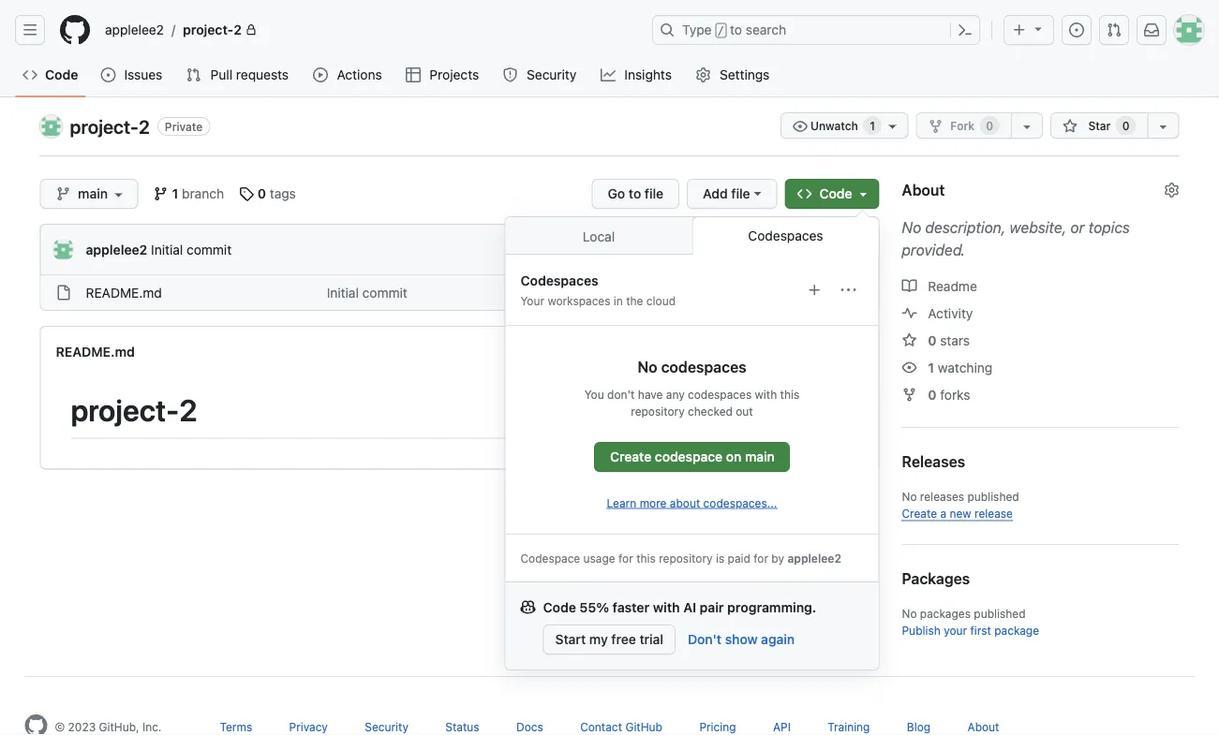 Task type: describe. For each thing, give the bounding box(es) containing it.
trial
[[639, 632, 663, 647]]

applelee2 for applelee2 initial commit
[[86, 242, 147, 257]]

git pull request image for issue opened image
[[186, 67, 201, 82]]

type / to search
[[682, 22, 786, 37]]

with
[[653, 600, 680, 615]]

1 right 0a69cdd link
[[698, 242, 704, 257]]

provided.
[[902, 241, 965, 259]]

free
[[611, 632, 636, 647]]

table image
[[406, 67, 421, 82]]

plus image
[[1012, 22, 1027, 37]]

contact github link
[[580, 721, 662, 734]]

no releases published create a new release
[[902, 490, 1019, 520]]

published for release
[[967, 490, 1019, 503]]

0 horizontal spatial commit
[[187, 242, 232, 257]]

star
[[1088, 119, 1111, 132]]

again
[[761, 632, 795, 647]]

repo forked image
[[928, 119, 943, 134]]

0 horizontal spatial security link
[[365, 721, 408, 734]]

graph image
[[600, 67, 615, 82]]

inc.
[[142, 721, 162, 734]]

packages link
[[902, 568, 1179, 590]]

my
[[589, 632, 608, 647]]

publish your first package link
[[902, 624, 1039, 637]]

commit for initial commit
[[362, 285, 407, 300]]

git branch image
[[153, 186, 168, 201]]

search
[[746, 22, 786, 37]]

code 55% faster with ai pair programming.
[[543, 600, 816, 615]]

forks
[[940, 387, 970, 402]]

local button
[[506, 217, 692, 255]]

to inside go to file link
[[629, 186, 641, 201]]

first
[[970, 624, 991, 637]]

©
[[55, 721, 65, 734]]

releases
[[920, 490, 964, 503]]

star image
[[902, 333, 917, 348]]

privacy
[[289, 721, 328, 734]]

0 horizontal spatial minute
[[708, 242, 749, 257]]

1 for 1
[[870, 119, 875, 132]]

insights link
[[593, 61, 681, 89]]

main
[[78, 186, 108, 201]]

0 stars
[[928, 333, 970, 348]]

applelee2 link for applelee2 /
[[97, 15, 171, 45]]

private
[[165, 120, 203, 133]]

initial commit
[[327, 285, 407, 300]]

eye image
[[902, 360, 917, 375]]

don't show again button
[[676, 625, 807, 655]]

release
[[974, 507, 1013, 520]]

docs link
[[516, 721, 543, 734]]

insights
[[624, 67, 672, 82]]

0 vertical spatial readme.md
[[86, 285, 162, 300]]

ai
[[683, 600, 696, 615]]

activity
[[928, 305, 973, 321]]

© 2023 github, inc.
[[55, 721, 162, 734]]

actions
[[337, 67, 382, 82]]

0 vertical spatial code image
[[22, 67, 37, 82]]

type
[[682, 22, 712, 37]]

0 right fork
[[986, 119, 993, 132]]

grid containing readme.md
[[41, 275, 878, 310]]

0 vertical spatial initial
[[151, 242, 183, 257]]

/ for applelee2
[[171, 22, 175, 37]]

privacy link
[[289, 721, 328, 734]]

issues
[[124, 67, 162, 82]]

minute inside grid
[[796, 285, 837, 300]]

/ for type
[[717, 24, 724, 37]]

watching
[[938, 360, 993, 375]]

choose where to access your code tab list
[[506, 216, 878, 255]]

repo forked image
[[902, 387, 917, 402]]

gear image
[[696, 67, 711, 82]]

file inside add file button
[[731, 186, 750, 201]]

0 horizontal spatial 2
[[139, 115, 150, 137]]

settings
[[720, 67, 770, 82]]

2023
[[68, 721, 96, 734]]

description,
[[925, 219, 1006, 237]]

go to file link
[[592, 179, 680, 209]]

readme link
[[902, 278, 977, 294]]

commit for 1 commit
[[818, 242, 863, 257]]

pull requests
[[210, 67, 289, 82]]

readme
[[924, 278, 977, 294]]

0 vertical spatial to
[[730, 22, 742, 37]]

shield image
[[503, 67, 518, 82]]

blog
[[907, 721, 931, 734]]

1 vertical spatial project-
[[70, 115, 139, 137]]

1 for 1 branch
[[172, 186, 178, 201]]

packages
[[920, 607, 971, 620]]

pricing
[[699, 721, 736, 734]]

start my free trial link
[[543, 625, 676, 655]]

1 horizontal spatial initial
[[327, 285, 359, 300]]

file image
[[56, 285, 71, 300]]

published for package
[[974, 607, 1026, 620]]

0 vertical spatial security link
[[495, 61, 585, 89]]

applelee2 link for applelee2 initial commit
[[86, 242, 147, 257]]

0 forks
[[928, 387, 970, 402]]

2 vertical spatial project-
[[71, 393, 179, 428]]

pricing link
[[699, 721, 736, 734]]

1 for 1 watching
[[928, 360, 934, 375]]

0a69cdd link
[[643, 242, 691, 259]]

2 vertical spatial project-2
[[71, 393, 197, 428]]

go
[[608, 186, 625, 201]]

issues link
[[93, 61, 171, 89]]

packages
[[902, 570, 970, 588]]

git pull request image for issue opened icon
[[1107, 22, 1122, 37]]

projects link
[[398, 61, 488, 89]]

cell inside row
[[56, 283, 71, 303]]

new
[[950, 507, 971, 520]]

0 horizontal spatial code
[[45, 67, 78, 82]]

1 commit
[[808, 242, 863, 257]]

2 horizontal spatial code
[[820, 186, 852, 201]]

book image
[[902, 279, 917, 294]]

1 minute ago link
[[698, 240, 775, 260]]

github,
[[99, 721, 139, 734]]

actions link
[[306, 61, 391, 89]]

create
[[902, 507, 937, 520]]

terms
[[220, 721, 252, 734]]

show
[[725, 632, 758, 647]]

star image
[[1063, 119, 1078, 134]]

topics
[[1088, 219, 1130, 237]]

1 vertical spatial project-2
[[70, 115, 150, 137]]

docs
[[516, 721, 543, 734]]

about link
[[968, 721, 999, 734]]

1 branch
[[172, 186, 224, 201]]

don't show again
[[688, 632, 795, 647]]



Task type: locate. For each thing, give the bounding box(es) containing it.
1 horizontal spatial 2
[[179, 393, 197, 428]]

git pull request image left the pull
[[186, 67, 201, 82]]

1
[[870, 119, 875, 132], [172, 186, 178, 201], [698, 242, 704, 257], [808, 242, 815, 257], [787, 285, 793, 300], [928, 360, 934, 375]]

applelee2 link up issues link
[[97, 15, 171, 45]]

notifications image
[[1144, 22, 1159, 37]]

triangle down image right the plus image
[[1031, 21, 1046, 36]]

readme.md link down the applelee2 initial commit
[[86, 285, 162, 300]]

1 horizontal spatial ago
[[841, 285, 863, 300]]

0 vertical spatial applelee2
[[105, 22, 164, 37]]

about
[[902, 181, 945, 199], [968, 721, 999, 734]]

list
[[97, 15, 641, 45]]

0 horizontal spatial initial
[[151, 242, 183, 257]]

issue opened image
[[1069, 22, 1084, 37]]

1 horizontal spatial homepage image
[[60, 15, 90, 45]]

ago
[[752, 242, 775, 257], [841, 285, 863, 300]]

no for no description, website, or topics provided.
[[902, 219, 921, 237]]

1 horizontal spatial code image
[[797, 186, 812, 201]]

1 horizontal spatial security link
[[495, 61, 585, 89]]

go to file
[[608, 186, 664, 201]]

releases
[[902, 453, 965, 471]]

0 vertical spatial git pull request image
[[1107, 22, 1122, 37]]

2 horizontal spatial 2
[[234, 22, 242, 37]]

api link
[[773, 721, 791, 734]]

1 minute ago
[[787, 285, 863, 300]]

homepage image up code link on the top left of the page
[[60, 15, 90, 45]]

star 0
[[1085, 119, 1130, 132]]

1 vertical spatial homepage image
[[25, 715, 47, 736]]

project-2
[[183, 22, 242, 37], [70, 115, 150, 137], [71, 393, 197, 428]]

1 file from the left
[[645, 186, 664, 201]]

git pull request image right issue opened icon
[[1107, 22, 1122, 37]]

2 no from the top
[[902, 490, 917, 503]]

1 right eye icon
[[928, 360, 934, 375]]

github
[[625, 721, 662, 734]]

code right copilot image
[[543, 600, 576, 615]]

1 horizontal spatial project-2 link
[[175, 15, 264, 45]]

0 horizontal spatial security
[[365, 721, 408, 734]]

published up package at the right
[[974, 607, 1026, 620]]

0a69cdd
[[643, 244, 691, 257]]

0 horizontal spatial project-2 link
[[70, 115, 150, 137]]

no inside no packages published publish your first package
[[902, 607, 917, 620]]

no up create on the bottom right
[[902, 490, 917, 503]]

1 vertical spatial triangle down image
[[856, 186, 871, 201]]

0 vertical spatial homepage image
[[60, 15, 90, 45]]

code left issue opened image
[[45, 67, 78, 82]]

1 horizontal spatial to
[[730, 22, 742, 37]]

0 vertical spatial minute
[[708, 242, 749, 257]]

add
[[703, 186, 728, 201]]

0 horizontal spatial initial commit link
[[151, 242, 232, 257]]

/ right type at right top
[[717, 24, 724, 37]]

/ inside applelee2 /
[[171, 22, 175, 37]]

eye image
[[793, 119, 808, 134]]

triangle down image up the commits on main element
[[856, 186, 871, 201]]

readme.md down the applelee2 initial commit
[[86, 285, 162, 300]]

1 horizontal spatial code
[[543, 600, 576, 615]]

releases link
[[902, 453, 965, 471]]

1 vertical spatial 2
[[139, 115, 150, 137]]

command palette image
[[958, 22, 973, 37]]

0 right star
[[1122, 119, 1130, 132]]

applelee2 link
[[97, 15, 171, 45], [86, 242, 147, 257]]

1 no from the top
[[902, 219, 921, 237]]

1 vertical spatial applelee2
[[86, 242, 147, 257]]

no inside no description, website, or topics provided.
[[902, 219, 921, 237]]

ago inside row
[[841, 285, 863, 300]]

0 horizontal spatial code image
[[22, 67, 37, 82]]

0 right tag image
[[258, 186, 266, 201]]

commits on main element
[[818, 242, 863, 257]]

about up description,
[[902, 181, 945, 199]]

issue opened image
[[101, 67, 116, 82]]

tags
[[270, 186, 296, 201]]

row
[[41, 275, 878, 310]]

no description, website, or topics provided.
[[902, 219, 1130, 259]]

minute down add file button at right top
[[708, 242, 749, 257]]

code up 1 commit
[[820, 186, 852, 201]]

contact
[[580, 721, 622, 734]]

published inside no releases published create a new release
[[967, 490, 1019, 503]]

initial
[[151, 242, 183, 257], [327, 285, 359, 300]]

0 vertical spatial no
[[902, 219, 921, 237]]

2 vertical spatial no
[[902, 607, 917, 620]]

1 for 1 minute ago
[[787, 285, 793, 300]]

publish
[[902, 624, 941, 637]]

0 horizontal spatial file
[[645, 186, 664, 201]]

0 for 0 forks
[[928, 387, 936, 402]]

project-2 link down issue opened image
[[70, 115, 150, 137]]

1 horizontal spatial commit
[[362, 285, 407, 300]]

or
[[1070, 219, 1085, 237]]

0 horizontal spatial about
[[902, 181, 945, 199]]

code image up codespaces button
[[797, 186, 812, 201]]

code image left issue opened image
[[22, 67, 37, 82]]

contact github
[[580, 721, 662, 734]]

1 vertical spatial about
[[968, 721, 999, 734]]

pair
[[700, 600, 724, 615]]

blog link
[[907, 721, 931, 734]]

readme.md down file icon
[[56, 344, 135, 359]]

no packages published publish your first package
[[902, 607, 1039, 637]]

file right "go"
[[645, 186, 664, 201]]

2 horizontal spatial commit
[[818, 242, 863, 257]]

0 horizontal spatial git pull request image
[[186, 67, 201, 82]]

1 right git branch image
[[172, 186, 178, 201]]

applelee2 initial commit
[[86, 242, 232, 257]]

applelee2 right @applelee2 icon
[[86, 242, 147, 257]]

git branch image
[[56, 186, 71, 201]]

0 vertical spatial project-2 link
[[175, 15, 264, 45]]

0 right repo forked icon
[[928, 387, 936, 402]]

file
[[645, 186, 664, 201], [731, 186, 750, 201]]

0a69cdd 1 minute ago
[[643, 242, 775, 257]]

1 watching
[[928, 360, 993, 375]]

0 vertical spatial code
[[45, 67, 78, 82]]

activity link
[[902, 305, 973, 321]]

create a new release link
[[902, 507, 1013, 520]]

1 vertical spatial security link
[[365, 721, 408, 734]]

status link
[[445, 721, 479, 734]]

0 vertical spatial security
[[527, 67, 577, 82]]

git pull request image inside pull requests link
[[186, 67, 201, 82]]

project-2 inside list
[[183, 22, 242, 37]]

0 users starred this repository element
[[1116, 116, 1136, 135]]

readme.md
[[86, 285, 162, 300], [56, 344, 135, 359]]

1 vertical spatial no
[[902, 490, 917, 503]]

1 vertical spatial code image
[[797, 186, 812, 201]]

1 horizontal spatial initial commit link
[[327, 285, 407, 300]]

/
[[171, 22, 175, 37], [717, 24, 724, 37]]

0 horizontal spatial to
[[629, 186, 641, 201]]

faster
[[612, 600, 650, 615]]

pull
[[210, 67, 233, 82]]

1 vertical spatial readme.md link
[[56, 344, 135, 359]]

website,
[[1010, 219, 1067, 237]]

1 vertical spatial minute
[[796, 285, 837, 300]]

homepage image left ©
[[25, 715, 47, 736]]

applelee2
[[105, 22, 164, 37], [86, 242, 147, 257]]

codespaces
[[748, 228, 823, 244]]

0 left the "stars"
[[928, 333, 936, 348]]

1 vertical spatial code
[[820, 186, 852, 201]]

file inside go to file link
[[645, 186, 664, 201]]

applelee2 link right @applelee2 icon
[[86, 242, 147, 257]]

no for no packages published publish your first package
[[902, 607, 917, 620]]

published
[[967, 490, 1019, 503], [974, 607, 1026, 620]]

1 inside row
[[787, 285, 793, 300]]

api
[[773, 721, 791, 734]]

security link left 'status' at left bottom
[[365, 721, 408, 734]]

0 vertical spatial about
[[902, 181, 945, 199]]

1 vertical spatial git pull request image
[[186, 67, 201, 82]]

1 vertical spatial to
[[629, 186, 641, 201]]

copilot image
[[521, 600, 536, 615]]

1 horizontal spatial about
[[968, 721, 999, 734]]

code link
[[15, 61, 86, 89]]

1 vertical spatial initial commit link
[[327, 285, 407, 300]]

git pull request image
[[1107, 22, 1122, 37], [186, 67, 201, 82]]

applelee2 up issues link
[[105, 22, 164, 37]]

0 horizontal spatial ago
[[752, 242, 775, 257]]

1 left the commits on main element
[[808, 242, 815, 257]]

0 vertical spatial 2
[[234, 22, 242, 37]]

lock image
[[245, 24, 257, 36]]

1 horizontal spatial triangle down image
[[1031, 21, 1046, 36]]

0 horizontal spatial homepage image
[[25, 715, 47, 736]]

fork 0
[[950, 119, 993, 132]]

no up publish
[[902, 607, 917, 620]]

play image
[[313, 67, 328, 82]]

applelee2 inside applelee2 /
[[105, 22, 164, 37]]

2 file from the left
[[731, 186, 750, 201]]

/ inside 'type / to search'
[[717, 24, 724, 37]]

ago down the commits on main element
[[841, 285, 863, 300]]

2 vertical spatial code
[[543, 600, 576, 615]]

security right shield image
[[527, 67, 577, 82]]

1 vertical spatial published
[[974, 607, 1026, 620]]

0 horizontal spatial triangle down image
[[856, 186, 871, 201]]

security
[[527, 67, 577, 82], [365, 721, 408, 734]]

readme.md link down file icon
[[56, 344, 135, 359]]

0 for 0 stars
[[928, 333, 936, 348]]

0 vertical spatial initial commit link
[[151, 242, 232, 257]]

minute
[[708, 242, 749, 257], [796, 285, 837, 300]]

3 no from the top
[[902, 607, 917, 620]]

1 vertical spatial readme.md
[[56, 344, 135, 359]]

about right "blog" 'link'
[[968, 721, 999, 734]]

local
[[583, 229, 615, 244]]

package
[[994, 624, 1039, 637]]

1 for 1 commit
[[808, 242, 815, 257]]

1 down codespaces
[[787, 285, 793, 300]]

tag image
[[239, 186, 254, 201]]

/ left lock image
[[171, 22, 175, 37]]

0 vertical spatial readme.md link
[[86, 285, 162, 300]]

project-2 link up the pull
[[175, 15, 264, 45]]

pull requests link
[[178, 61, 298, 89]]

file right add
[[731, 186, 750, 201]]

0 tags
[[258, 186, 296, 201]]

1 horizontal spatial /
[[717, 24, 724, 37]]

project-
[[183, 22, 234, 37], [70, 115, 139, 137], [71, 393, 179, 428]]

ago down add file button at right top
[[752, 242, 775, 257]]

to left search
[[730, 22, 742, 37]]

start my free trial
[[555, 632, 663, 647]]

training
[[828, 721, 870, 734]]

see your forks of this repository image
[[1020, 119, 1035, 134]]

55%
[[579, 600, 609, 615]]

row containing readme.md
[[41, 275, 878, 310]]

1 vertical spatial security
[[365, 721, 408, 734]]

requests
[[236, 67, 289, 82]]

a
[[940, 507, 946, 520]]

1 vertical spatial project-2 link
[[70, 115, 150, 137]]

grid
[[41, 275, 878, 310]]

settings link
[[688, 61, 778, 89]]

1 horizontal spatial file
[[731, 186, 750, 201]]

0 vertical spatial project-
[[183, 22, 234, 37]]

0 vertical spatial project-2
[[183, 22, 242, 37]]

0 for 0 tags
[[258, 186, 266, 201]]

your
[[944, 624, 967, 637]]

code image
[[22, 67, 37, 82], [797, 186, 812, 201]]

1 vertical spatial applelee2 link
[[86, 242, 147, 257]]

to
[[730, 22, 742, 37], [629, 186, 641, 201]]

start
[[555, 632, 586, 647]]

to right "go"
[[629, 186, 641, 201]]

stars
[[940, 333, 970, 348]]

1 horizontal spatial security
[[527, 67, 577, 82]]

1 vertical spatial ago
[[841, 285, 863, 300]]

no up provided.
[[902, 219, 921, 237]]

minute down 1 commit
[[796, 285, 837, 300]]

edit repository metadata image
[[1164, 183, 1179, 198]]

no inside no releases published create a new release
[[902, 490, 917, 503]]

1 horizontal spatial git pull request image
[[1107, 22, 1122, 37]]

don't
[[688, 632, 722, 647]]

readme.md link inside row
[[86, 285, 162, 300]]

1 vertical spatial initial
[[327, 285, 359, 300]]

terms link
[[220, 721, 252, 734]]

add file
[[703, 186, 750, 201]]

add this repository to a list image
[[1156, 119, 1171, 134]]

triangle down image
[[1031, 21, 1046, 36], [856, 186, 871, 201]]

pulse image
[[902, 306, 917, 321]]

cell
[[56, 283, 71, 303]]

@applelee2 image
[[52, 238, 74, 261]]

published up release
[[967, 490, 1019, 503]]

0 horizontal spatial /
[[171, 22, 175, 37]]

security link
[[495, 61, 585, 89], [365, 721, 408, 734]]

0 vertical spatial published
[[967, 490, 1019, 503]]

list containing applelee2 /
[[97, 15, 641, 45]]

unwatch
[[808, 119, 861, 132]]

published inside no packages published publish your first package
[[974, 607, 1026, 620]]

security link left graph image
[[495, 61, 585, 89]]

security left 'status' at left bottom
[[365, 721, 408, 734]]

initial commit link
[[151, 242, 232, 257], [327, 285, 407, 300]]

2 vertical spatial 2
[[179, 393, 197, 428]]

applelee2 for applelee2 /
[[105, 22, 164, 37]]

homepage image
[[60, 15, 90, 45], [25, 715, 47, 736]]

no for no releases published create a new release
[[902, 490, 917, 503]]

projects
[[430, 67, 479, 82]]

1 right the unwatch
[[870, 119, 875, 132]]

0 vertical spatial triangle down image
[[1031, 21, 1046, 36]]

0 vertical spatial applelee2 link
[[97, 15, 171, 45]]

0 vertical spatial ago
[[752, 242, 775, 257]]

owner avatar image
[[40, 115, 62, 138]]

1 horizontal spatial minute
[[796, 285, 837, 300]]



Task type: vqa. For each thing, say whether or not it's contained in the screenshot.
the rightmost /
yes



